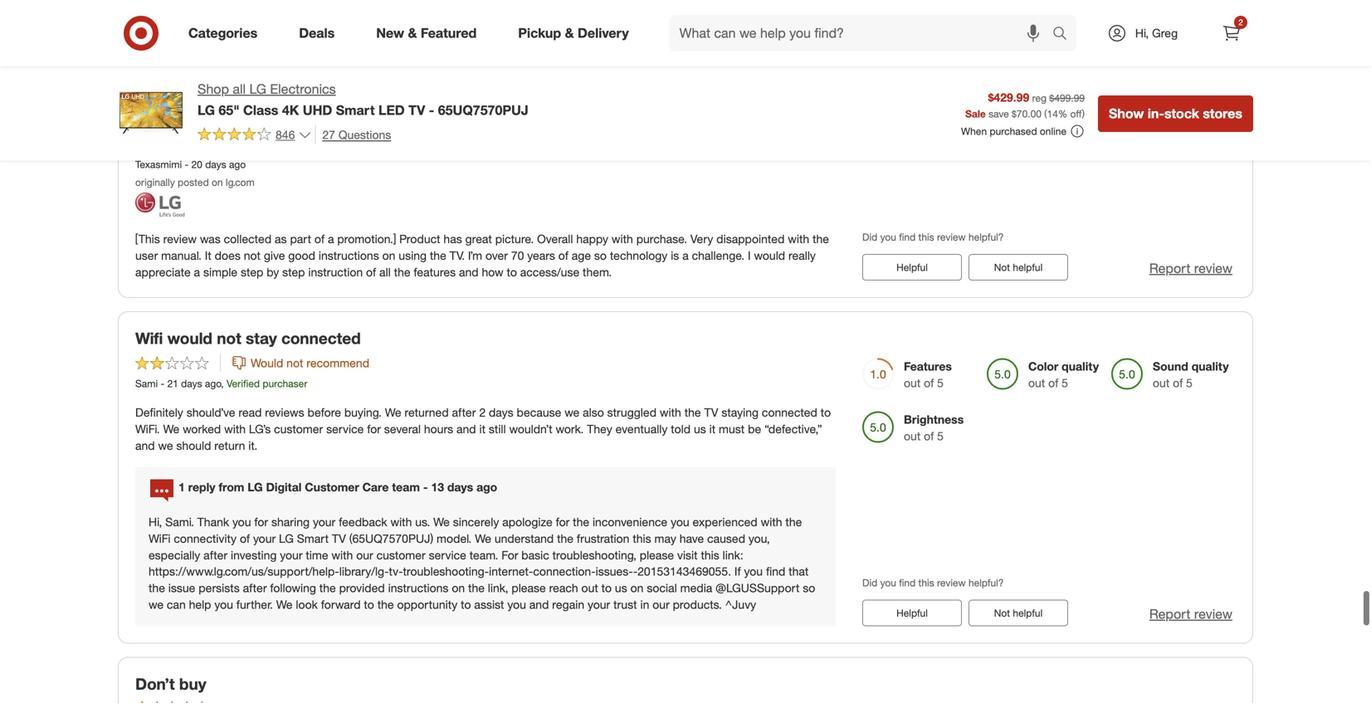 Task type: locate. For each thing, give the bounding box(es) containing it.
1 vertical spatial not
[[217, 329, 241, 348]]

0 horizontal spatial 2
[[479, 405, 486, 420]]

be
[[692, 643, 712, 660], [803, 643, 822, 660]]

3 helpful from the top
[[1013, 607, 1043, 620]]

of inside sound quality out of 5
[[1173, 376, 1183, 390]]

also
[[583, 405, 604, 420]]

to down provided
[[364, 598, 374, 612]]

3 not from the top
[[994, 607, 1011, 620]]

1 horizontal spatial us
[[694, 422, 706, 436]]

0 vertical spatial hi,
[[1136, 26, 1149, 40]]

features down using
[[414, 265, 456, 279]]

0 horizontal spatial in
[[349, 47, 359, 62]]

this is the latest addition to lg products in my home, and i love it!
[[135, 47, 478, 62]]

1 horizontal spatial i
[[748, 248, 751, 263]]

of down sound
[[1173, 376, 1183, 390]]

issues-
[[596, 564, 633, 579]]

1 vertical spatial not
[[994, 261, 1011, 273]]

0 horizontal spatial &
[[408, 25, 417, 41]]

0 horizontal spatial not
[[217, 329, 241, 348]]

in
[[349, 47, 359, 62], [641, 598, 650, 612]]

0 horizontal spatial smart
[[297, 531, 329, 546]]

1 vertical spatial did
[[863, 231, 878, 243]]

of down brightness
[[924, 429, 934, 443]]

staying
[[722, 405, 759, 420]]

2 horizontal spatial not
[[287, 356, 303, 370]]

of up brightness
[[924, 376, 934, 390]]

definitely
[[135, 405, 183, 420]]

1 vertical spatial report review
[[1150, 260, 1233, 276]]

returned
[[405, 405, 449, 420]]

wouldn't
[[509, 422, 553, 436]]

1 horizontal spatial smart
[[336, 102, 375, 118]]

not.
[[311, 111, 340, 130]]

a down purchase.
[[683, 248, 689, 263]]

3 did from the top
[[863, 577, 878, 589]]

report for tv great - user manual not.
[[1150, 260, 1191, 276]]

very
[[691, 232, 714, 246]]

service inside definitely should've read reviews before buying. we returned after 2 days because we also struggled with the tv staying connected to wifi. we worked with lg's customer service for several hours and it still wouldn't work. they eventually told us it must be "defective," and we should return it.
[[326, 422, 364, 436]]

lg.com
[[226, 176, 255, 188]]

read
[[239, 405, 262, 420]]

manual.
[[161, 248, 202, 263]]

0 vertical spatial ago
[[229, 158, 246, 171]]

us up trust at the left bottom of page
[[615, 581, 627, 596]]

1 vertical spatial not helpful
[[994, 261, 1043, 273]]

2 right greg
[[1239, 17, 1244, 27]]

0 horizontal spatial please
[[512, 581, 546, 596]]

sami - 21 days ago , verified purchaser
[[135, 377, 307, 390]]

the left latest
[[172, 47, 188, 62]]

0 horizontal spatial step
[[241, 265, 263, 279]]

scene-
[[154, 326, 186, 339]]

1 vertical spatial ago
[[205, 377, 221, 390]]

2 vertical spatial not
[[287, 356, 303, 370]]

on left lg.com
[[212, 176, 223, 188]]

0 vertical spatial in
[[349, 47, 359, 62]]

is down purchase.
[[671, 248, 679, 263]]

1 vertical spatial connected
[[762, 405, 818, 420]]

by-
[[186, 326, 201, 339]]

quality right color
[[1062, 359, 1099, 374]]

them.
[[583, 265, 612, 279]]

hi, left greg
[[1136, 26, 1149, 40]]

1 & from the left
[[408, 25, 417, 41]]

did for wifi would not stay connected
[[863, 577, 878, 589]]

0 horizontal spatial connected
[[281, 329, 361, 348]]

1 not from the top
[[994, 43, 1011, 56]]

of inside features out of 5
[[924, 376, 934, 390]]

great up texasmimi - 20 days ago
[[160, 111, 199, 130]]

lg down shop
[[198, 102, 215, 118]]

1 reply from lg digital customer care team - 13 days ago
[[179, 480, 497, 494]]

image of lg 65" class 4k uhd smart led tv - 65uq7570puj image
[[118, 80, 184, 146]]

and inside hi, sami. thank you for sharing your feedback with us. we sincerely apologize for the inconvenience you experienced with the wifi connectivity of your lg smart tv (65uq7570puj) model. we understand the frustration this may have caused you, especially after investing your time with our customer service team. for basic troubleshooting, please visit this link: https://www.lg.com/us/support/help-library/lg-tv-troubleshooting-internet-connection-issues--20153143469055. if you find that the issue persists after following the provided instructions on the link, please reach out to us on social media @lgussupport so we can help you further. we look forward to the opportunity to assist you and regain your trust in our products. ^juvy
[[530, 598, 549, 612]]

several
[[384, 422, 421, 436]]

1 horizontal spatial be
[[803, 643, 822, 660]]

0 horizontal spatial be
[[692, 643, 712, 660]]

helpful? for wifi would not stay connected
[[969, 577, 1004, 589]]

2 report review button from the top
[[1150, 259, 1233, 278]]

quality inside sound quality out of 5
[[1192, 359, 1229, 374]]

did you find this review helpful? for wifi would not stay connected
[[863, 577, 1004, 589]]

What can we help you find? suggestions appear below search field
[[670, 15, 1057, 51]]

not up purchaser
[[287, 356, 303, 370]]

out down sound
[[1153, 376, 1170, 390]]

off
[[1071, 107, 1083, 120]]

2 vertical spatial helpful?
[[969, 577, 1004, 589]]

customer down reviews
[[274, 422, 323, 436]]

0 vertical spatial so
[[594, 248, 607, 263]]

to left assist
[[461, 598, 471, 612]]

1 vertical spatial instructions
[[388, 581, 449, 596]]

our down the social
[[653, 598, 670, 612]]

1 horizontal spatial would
[[754, 248, 786, 263]]

1 horizontal spatial 2
[[1239, 17, 1244, 27]]

0 vertical spatial helpful?
[[969, 13, 1004, 26]]

would down your
[[167, 329, 212, 348]]

$429.99 reg $499.99 sale save $ 70.00 ( 14 % off )
[[966, 90, 1085, 120]]

1 vertical spatial would
[[167, 329, 212, 348]]

0 vertical spatial helpful button
[[863, 36, 962, 63]]

1 vertical spatial us
[[615, 581, 627, 596]]

0 horizontal spatial instructions
[[319, 248, 379, 263]]

instructions
[[319, 248, 379, 263], [388, 581, 449, 596]]

for left "sharing"
[[254, 515, 268, 529]]

you
[[881, 13, 897, 26], [881, 231, 897, 243], [232, 515, 251, 529], [671, 515, 690, 529], [744, 564, 763, 579], [881, 577, 897, 589], [215, 598, 233, 612], [508, 598, 526, 612]]

on left using
[[382, 248, 396, 263]]

2 helpful button from the top
[[863, 254, 962, 281]]

helpful button for wifi would not stay connected
[[863, 600, 962, 627]]

color quality out of 5
[[1029, 359, 1099, 390]]

out inside features out of 5
[[904, 376, 921, 390]]

0 horizontal spatial quality
[[452, 326, 483, 339]]

20
[[191, 158, 202, 171]]

be left impressed
[[803, 643, 822, 660]]

after up hours
[[452, 405, 476, 420]]

all up '65"'
[[233, 81, 246, 97]]

1 vertical spatial features
[[904, 359, 952, 374]]

1 horizontal spatial all
[[379, 265, 391, 279]]

told
[[671, 422, 691, 436]]

2 be from the left
[[803, 643, 822, 660]]

tv inside hi, sami. thank you for sharing your feedback with us. we sincerely apologize for the inconvenience you experienced with the wifi connectivity of your lg smart tv (65uq7570puj) model. we understand the frustration this may have caused you, especially after investing your time with our customer service team. for basic troubleshooting, please visit this link: https://www.lg.com/us/support/help-library/lg-tv-troubleshooting-internet-connection-issues--20153143469055. if you find that the issue persists after following the provided instructions on the link, please reach out to us on social media @lgussupport so we can help you further. we look forward to the opportunity to assist you and regain your trust in our products. ^juvy
[[332, 531, 346, 546]]

helpful for wifi would not stay connected
[[897, 607, 928, 620]]

hi, for hi, greg
[[1136, 26, 1149, 40]]

and down i'm
[[459, 265, 479, 279]]

2 it from the left
[[710, 422, 716, 436]]

for inside definitely should've read reviews before buying. we returned after 2 days because we also struggled with the tv staying connected to wifi. we worked with lg's customer service for several hours and it still wouldn't work. they eventually told us it must be "defective," and we should return it.
[[367, 422, 381, 436]]

2 & from the left
[[565, 25, 574, 41]]

0 vertical spatial not helpful
[[994, 43, 1043, 56]]

1 horizontal spatial connected
[[762, 405, 818, 420]]

3 did you find this review helpful? from the top
[[863, 577, 1004, 589]]

2 did from the top
[[863, 231, 878, 243]]

2 report from the top
[[1150, 260, 1191, 276]]

1 horizontal spatial customer
[[377, 548, 426, 562]]

it
[[479, 422, 486, 436], [710, 422, 716, 436]]

to down 70
[[507, 265, 517, 279]]

it left 'must'
[[710, 422, 716, 436]]

please down internet-
[[512, 581, 546, 596]]

step left by
[[241, 265, 263, 279]]

1 vertical spatial in
[[641, 598, 650, 612]]

1 did you find this review helpful? from the top
[[863, 13, 1004, 26]]

helpful button for tv great - user manual not.
[[863, 254, 962, 281]]

products.
[[673, 598, 722, 612]]

so
[[594, 248, 607, 263], [803, 581, 816, 596]]

instruction
[[308, 265, 363, 279]]

of inside elevate your scene enjoy scene-by-scene picture adjustment to automatically adjust the quality of what you're watching.
[[486, 326, 495, 339]]

media
[[681, 581, 713, 596]]

3 helpful? from the top
[[969, 577, 1004, 589]]

2 vertical spatial not helpful button
[[969, 600, 1069, 627]]

must
[[719, 422, 745, 436]]

social
[[647, 581, 677, 596]]

so down that
[[803, 581, 816, 596]]

1 horizontal spatial for
[[367, 422, 381, 436]]

purchased
[[990, 125, 1037, 137]]

of inside hi, sami. thank you for sharing your feedback with us. we sincerely apologize for the inconvenience you experienced with the wifi connectivity of your lg smart tv (65uq7570puj) model. we understand the frustration this may have caused you, especially after investing your time with our customer service team. for basic troubleshooting, please visit this link: https://www.lg.com/us/support/help-library/lg-tv-troubleshooting-internet-connection-issues--20153143469055. if you find that the issue persists after following the provided instructions on the link, please reach out to us on social media @lgussupport so we can help you further. we look forward to the opportunity to assist you and regain your trust in our products. ^juvy
[[240, 531, 250, 546]]

3 report review button from the top
[[1150, 605, 1233, 624]]

2 report review from the top
[[1150, 260, 1233, 276]]

return
[[214, 438, 245, 453]]

0 vertical spatial helpful
[[1013, 43, 1043, 56]]

us inside definitely should've read reviews before buying. we returned after 2 days because we also struggled with the tv staying connected to wifi. we worked with lg's customer service for several hours and it still wouldn't work. they eventually told us it must be "defective," and we should return it.
[[694, 422, 706, 436]]

instructions up opportunity
[[388, 581, 449, 596]]

3 not helpful button from the top
[[969, 600, 1069, 627]]

persists
[[199, 581, 240, 596]]

of down color
[[1049, 376, 1059, 390]]

0 horizontal spatial after
[[204, 548, 228, 562]]

1 vertical spatial great
[[465, 232, 492, 246]]

be left prepared
[[692, 643, 712, 660]]

1 horizontal spatial a
[[328, 232, 334, 246]]

1 vertical spatial is
[[671, 248, 679, 263]]

3 not helpful from the top
[[994, 607, 1043, 620]]

lg down "sharing"
[[279, 531, 294, 546]]

lg up class
[[249, 81, 266, 97]]

our
[[356, 548, 373, 562], [653, 598, 670, 612]]

helpful? for tv great - user manual not.
[[969, 231, 1004, 243]]

look
[[296, 598, 318, 612]]

in left the my
[[349, 47, 359, 62]]

0 horizontal spatial it
[[479, 422, 486, 436]]

not down 'collected'
[[244, 248, 261, 263]]

led
[[379, 102, 405, 118]]

the up assist
[[468, 581, 485, 596]]

would down disappointed
[[754, 248, 786, 263]]

service inside hi, sami. thank you for sharing your feedback with us. we sincerely apologize for the inconvenience you experienced with the wifi connectivity of your lg smart tv (65uq7570puj) model. we understand the frustration this may have caused you, especially after investing your time with our customer service team. for basic troubleshooting, please visit this link: https://www.lg.com/us/support/help-library/lg-tv-troubleshooting-internet-connection-issues--20153143469055. if you find that the issue persists after following the provided instructions on the link, please reach out to us on social media @lgussupport so we can help you further. we look forward to the opportunity to assist you and regain your trust in our products. ^juvy
[[429, 548, 466, 562]]

1 horizontal spatial our
[[653, 598, 670, 612]]

1 report from the top
[[1150, 43, 1191, 59]]

manual
[[252, 111, 307, 130]]

3 report review from the top
[[1150, 606, 1233, 622]]

3 helpful from the top
[[897, 607, 928, 620]]

- inside shop all lg electronics lg 65" class 4k uhd smart led tv - 65uq7570puj
[[429, 102, 434, 118]]

2 horizontal spatial quality
[[1192, 359, 1229, 374]]

report
[[1150, 43, 1191, 59], [1150, 260, 1191, 276], [1150, 606, 1191, 622]]

it.
[[248, 438, 258, 453]]

0 vertical spatial not
[[994, 43, 1011, 56]]

ago for 21
[[205, 377, 221, 390]]

to
[[268, 47, 278, 62], [507, 265, 517, 279], [324, 326, 333, 339], [821, 405, 831, 420], [602, 581, 612, 596], [364, 598, 374, 612], [461, 598, 471, 612], [785, 643, 799, 660]]

$
[[1012, 107, 1017, 120]]

3 report from the top
[[1150, 606, 1191, 622]]

features up brightness
[[904, 359, 952, 374]]

2 not helpful button from the top
[[969, 254, 1069, 281]]

not helpful
[[994, 43, 1043, 56], [994, 261, 1043, 273], [994, 607, 1043, 620]]

library/lg-
[[339, 564, 389, 579]]

product
[[399, 232, 440, 246]]

0 vertical spatial not
[[244, 248, 261, 263]]

user inside [this review was collected as part of a promotion.] product has great picture. overall happy with purchase. very disappointed with the user manual. it does not give good instructions on using the tv. i'm over 70 years of age so technology is a challenge. i would really appreciate a simple step by step instruction of all the features and how to access/use them.
[[135, 248, 158, 263]]

the up that
[[786, 515, 802, 529]]

2 vertical spatial report
[[1150, 606, 1191, 622]]

brightness
[[904, 412, 964, 427]]

hi, up wifi
[[149, 515, 162, 529]]

(
[[1045, 107, 1047, 120]]

1 vertical spatial user
[[135, 248, 158, 263]]

2 did you find this review helpful? from the top
[[863, 231, 1004, 243]]

tv inside shop all lg electronics lg 65" class 4k uhd smart led tv - 65uq7570puj
[[409, 102, 425, 118]]

tv great - user manual not.
[[135, 111, 340, 130]]

- up trust at the left bottom of page
[[633, 564, 638, 579]]

smart up time
[[297, 531, 329, 546]]

1 horizontal spatial step
[[282, 265, 305, 279]]

2 vertical spatial a
[[194, 265, 200, 279]]

2 horizontal spatial after
[[452, 405, 476, 420]]

0 vertical spatial smart
[[336, 102, 375, 118]]

pickup
[[518, 25, 561, 41]]

deals link
[[285, 15, 356, 51]]

of up investing
[[240, 531, 250, 546]]

out down brightness
[[904, 429, 921, 443]]

service down buying.
[[326, 422, 364, 436]]

1 horizontal spatial user
[[214, 111, 247, 130]]

1 vertical spatial so
[[803, 581, 816, 596]]

2 inside definitely should've read reviews before buying. we returned after 2 days because we also struggled with the tv staying connected to wifi. we worked with lg's customer service for several hours and it still wouldn't work. they eventually told us it must be "defective," and we should return it.
[[479, 405, 486, 420]]

please down may
[[640, 548, 674, 562]]

did you find this review helpful? for tv great - user manual not.
[[863, 231, 1004, 243]]

27 questions link
[[315, 125, 391, 144]]

for
[[502, 548, 518, 562]]

report review for tv great - user manual not.
[[1150, 260, 1233, 276]]

2 not helpful from the top
[[994, 261, 1043, 273]]

2 vertical spatial did
[[863, 577, 878, 589]]

of down promotion.]
[[366, 265, 376, 279]]

0 vertical spatial not helpful button
[[969, 36, 1069, 63]]

sale
[[966, 107, 986, 120]]

troubleshooting-
[[403, 564, 489, 579]]

after up further.
[[243, 581, 267, 596]]

i down disappointed
[[748, 248, 751, 263]]

1 horizontal spatial &
[[565, 25, 574, 41]]

0 horizontal spatial features
[[414, 265, 456, 279]]

as
[[275, 232, 287, 246]]

report review button for tv great - user manual not.
[[1150, 259, 1233, 278]]

13
[[431, 480, 444, 494]]

1 vertical spatial customer
[[377, 548, 426, 562]]

step down "good"
[[282, 265, 305, 279]]

1 vertical spatial helpful?
[[969, 231, 1004, 243]]

stores
[[1203, 105, 1243, 122]]

we down wifi.
[[158, 438, 173, 453]]

1 horizontal spatial great
[[465, 232, 492, 246]]

0 vertical spatial after
[[452, 405, 476, 420]]

0 horizontal spatial i
[[439, 47, 442, 62]]

especially
[[149, 548, 200, 562]]

hi, inside hi, sami. thank you for sharing your feedback with us. we sincerely apologize for the inconvenience you experienced with the wifi connectivity of your lg smart tv (65uq7570puj) model. we understand the frustration this may have caused you, especially after investing your time with our customer service team. for basic troubleshooting, please visit this link: https://www.lg.com/us/support/help-library/lg-tv-troubleshooting-internet-connection-issues--20153143469055. if you find that the issue persists after following the provided instructions on the link, please reach out to us on social media @lgussupport so we can help you further. we look forward to the opportunity to assist you and regain your trust in our products. ^juvy
[[149, 515, 162, 529]]

1 horizontal spatial quality
[[1062, 359, 1099, 374]]

2 not from the top
[[994, 261, 1011, 273]]

connected up the would not recommend
[[281, 329, 361, 348]]

2 vertical spatial ago
[[477, 480, 497, 494]]

0 vertical spatial customer
[[274, 422, 323, 436]]

purchase.
[[637, 232, 688, 246]]

1 vertical spatial smart
[[297, 531, 329, 546]]

wifi would not stay connected
[[135, 329, 361, 348]]

is inside [this review was collected as part of a promotion.] product has great picture. overall happy with purchase. very disappointed with the user manual. it does not give good instructions on using the tv. i'm over 70 years of age so technology is a challenge. i would really appreciate a simple step by step instruction of all the features and how to access/use them.
[[671, 248, 679, 263]]

quality left what
[[452, 326, 483, 339]]

be prepared to be impressed
[[692, 643, 901, 660]]

scene
[[201, 326, 230, 339]]

hi, for hi, sami. thank you for sharing your feedback with us. we sincerely apologize for the inconvenience you experienced with the wifi connectivity of your lg smart tv (65uq7570puj) model. we understand the frustration this may have caused you, especially after investing your time with our customer service team. for basic troubleshooting, please visit this link: https://www.lg.com/us/support/help-library/lg-tv-troubleshooting-internet-connection-issues--20153143469055. if you find that the issue persists after following the provided instructions on the link, please reach out to us on social media @lgussupport so we can help you further. we look forward to the opportunity to assist you and regain your trust in our products. ^juvy
[[149, 515, 162, 529]]

impressed
[[826, 643, 901, 660]]

1 horizontal spatial features
[[904, 359, 952, 374]]

not
[[994, 43, 1011, 56], [994, 261, 1011, 273], [994, 607, 1011, 620]]

a right part
[[328, 232, 334, 246]]

smart up 27 questions
[[336, 102, 375, 118]]

days right the 20
[[205, 158, 226, 171]]

tv right led
[[409, 102, 425, 118]]

-
[[429, 102, 434, 118], [203, 111, 210, 130], [185, 158, 189, 171], [161, 377, 165, 390], [423, 480, 428, 494], [633, 564, 638, 579]]

1 vertical spatial helpful
[[897, 261, 928, 273]]

it left still
[[479, 422, 486, 436]]

1
[[179, 480, 185, 494]]

smart inside shop all lg electronics lg 65" class 4k uhd smart led tv - 65uq7570puj
[[336, 102, 375, 118]]

to inside elevate your scene enjoy scene-by-scene picture adjustment to automatically adjust the quality of what you're watching.
[[324, 326, 333, 339]]

overall
[[537, 232, 573, 246]]

1 helpful button from the top
[[863, 36, 962, 63]]

reply
[[188, 480, 215, 494]]

& right new
[[408, 25, 417, 41]]

0 horizontal spatial service
[[326, 422, 364, 436]]

1 horizontal spatial so
[[803, 581, 816, 596]]

customer
[[305, 480, 359, 494]]

1 it from the left
[[479, 422, 486, 436]]

5 inside sound quality out of 5
[[1187, 376, 1193, 390]]

0 horizontal spatial great
[[160, 111, 199, 130]]

3 helpful button from the top
[[863, 600, 962, 627]]

investing
[[231, 548, 277, 562]]

1 did from the top
[[863, 13, 878, 26]]

understand
[[495, 531, 554, 546]]

our up library/lg-
[[356, 548, 373, 562]]

70.00
[[1017, 107, 1042, 120]]

0 vertical spatial would
[[754, 248, 786, 263]]

1 horizontal spatial instructions
[[388, 581, 449, 596]]

of left age
[[559, 248, 569, 263]]

out right reach
[[582, 581, 598, 596]]

tv inside definitely should've read reviews before buying. we returned after 2 days because we also struggled with the tv staying connected to wifi. we worked with lg's customer service for several hours and it still wouldn't work. they eventually told us it must be "defective," and we should return it.
[[704, 405, 719, 420]]

tv down feedback
[[332, 531, 346, 546]]

2 helpful? from the top
[[969, 231, 1004, 243]]

lg right from
[[248, 480, 263, 494]]

2 vertical spatial we
[[149, 598, 164, 612]]

- right led
[[429, 102, 434, 118]]

customer up tv-
[[377, 548, 426, 562]]

0 horizontal spatial so
[[594, 248, 607, 263]]

not helpful button for wifi would not stay connected
[[969, 600, 1069, 627]]

i
[[439, 47, 442, 62], [748, 248, 751, 263]]

connected inside definitely should've read reviews before buying. we returned after 2 days because we also struggled with the tv staying connected to wifi. we worked with lg's customer service for several hours and it still wouldn't work. they eventually told us it must be "defective," and we should return it.
[[762, 405, 818, 420]]

1 vertical spatial not helpful button
[[969, 254, 1069, 281]]

2 right returned
[[479, 405, 486, 420]]

1 vertical spatial we
[[158, 438, 173, 453]]

tv left staying at the right of page
[[704, 405, 719, 420]]

instructions inside [this review was collected as part of a promotion.] product has great picture. overall happy with purchase. very disappointed with the user manual. it does not give good instructions on using the tv. i'm over 70 years of age so technology is a challenge. i would really appreciate a simple step by step instruction of all the features and how to access/use them.
[[319, 248, 379, 263]]

not helpful button for tv great - user manual not.
[[969, 254, 1069, 281]]

1 helpful from the top
[[1013, 43, 1043, 56]]

ago up should've
[[205, 377, 221, 390]]

search
[[1045, 27, 1085, 43]]

1 vertical spatial 2
[[479, 405, 486, 420]]

2 vertical spatial did you find this review helpful?
[[863, 577, 1004, 589]]

is right this
[[160, 47, 168, 62]]

quality inside color quality out of 5
[[1062, 359, 1099, 374]]

2 step from the left
[[282, 265, 305, 279]]

2 helpful from the top
[[897, 261, 928, 273]]

would not recommend
[[251, 356, 369, 370]]

connected up "defective,"
[[762, 405, 818, 420]]

with up told
[[660, 405, 682, 420]]

2 vertical spatial helpful button
[[863, 600, 962, 627]]

- left the 20
[[185, 158, 189, 171]]

2 helpful from the top
[[1013, 261, 1043, 273]]

worked
[[183, 422, 221, 436]]

smart inside hi, sami. thank you for sharing your feedback with us. we sincerely apologize for the inconvenience you experienced with the wifi connectivity of your lg smart tv (65uq7570puj) model. we understand the frustration this may have caused you, especially after investing your time with our customer service team. for basic troubleshooting, please visit this link: https://www.lg.com/us/support/help-library/lg-tv-troubleshooting-internet-connection-issues--20153143469055. if you find that the issue persists after following the provided instructions on the link, please reach out to us on social media @lgussupport so we can help you further. we look forward to the opportunity to assist you and regain your trust in our products. ^juvy
[[297, 531, 329, 546]]

all inside [this review was collected as part of a promotion.] product has great picture. overall happy with purchase. very disappointed with the user manual. it does not give good instructions on using the tv. i'm over 70 years of age so technology is a challenge. i would really appreciate a simple step by step instruction of all the features and how to access/use them.
[[379, 265, 391, 279]]

user down [this
[[135, 248, 158, 263]]

wifi
[[149, 531, 171, 546]]

out inside hi, sami. thank you for sharing your feedback with us. we sincerely apologize for the inconvenience you experienced with the wifi connectivity of your lg smart tv (65uq7570puj) model. we understand the frustration this may have caused you, especially after investing your time with our customer service team. for basic troubleshooting, please visit this link: https://www.lg.com/us/support/help-library/lg-tv-troubleshooting-internet-connection-issues--20153143469055. if you find that the issue persists after following the provided instructions on the link, please reach out to us on social media @lgussupport so we can help you further. we look forward to the opportunity to assist you and regain your trust in our products. ^juvy
[[582, 581, 598, 596]]

^juvy
[[725, 598, 757, 612]]

%
[[1059, 107, 1068, 120]]

0 horizontal spatial all
[[233, 81, 246, 97]]

ago
[[229, 158, 246, 171], [205, 377, 221, 390], [477, 480, 497, 494]]

not for tv great - user manual not.
[[994, 261, 1011, 273]]

days up still
[[489, 405, 514, 420]]

texasmimi - 20 days ago
[[135, 158, 246, 171]]

instructions up instruction on the left of page
[[319, 248, 379, 263]]

to inside [this review was collected as part of a promotion.] product has great picture. overall happy with purchase. very disappointed with the user manual. it does not give good instructions on using the tv. i'm over 70 years of age so technology is a challenge. i would really appreciate a simple step by step instruction of all the features and how to access/use them.
[[507, 265, 517, 279]]

what
[[498, 326, 521, 339]]

with
[[612, 232, 633, 246], [788, 232, 810, 246], [660, 405, 682, 420], [224, 422, 246, 436], [391, 515, 412, 529], [761, 515, 783, 529], [332, 548, 353, 562]]

1 horizontal spatial ago
[[229, 158, 246, 171]]



Task type: describe. For each thing, give the bounding box(es) containing it.
1 step from the left
[[241, 265, 263, 279]]

class
[[243, 102, 278, 118]]

to inside definitely should've read reviews before buying. we returned after 2 days because we also struggled with the tv staying connected to wifi. we worked with lg's customer service for several hours and it still wouldn't work. they eventually told us it must be "defective," and we should return it.
[[821, 405, 831, 420]]

$429.99
[[989, 90, 1030, 105]]

we up team.
[[475, 531, 491, 546]]

opportunity
[[397, 598, 458, 612]]

in-
[[1148, 105, 1165, 122]]

help
[[189, 598, 211, 612]]

1 be from the left
[[692, 643, 712, 660]]

automatically
[[336, 326, 399, 339]]

- inside hi, sami. thank you for sharing your feedback with us. we sincerely apologize for the inconvenience you experienced with the wifi connectivity of your lg smart tv (65uq7570puj) model. we understand the frustration this may have caused you, especially after investing your time with our customer service team. for basic troubleshooting, please visit this link: https://www.lg.com/us/support/help-library/lg-tv-troubleshooting-internet-connection-issues--20153143469055. if you find that the issue persists after following the provided instructions on the link, please reach out to us on social media @lgussupport so we can help you further. we look forward to the opportunity to assist you and regain your trust in our products. ^juvy
[[633, 564, 638, 579]]

this for 1st helpful button from the top of the page
[[919, 13, 935, 26]]

issue
[[168, 581, 195, 596]]

the up frustration
[[573, 515, 590, 529]]

your right "sharing"
[[313, 515, 336, 529]]

i inside [this review was collected as part of a promotion.] product has great picture. overall happy with purchase. very disappointed with the user manual. it does not give good instructions on using the tv. i'm over 70 years of age so technology is a challenge. i would really appreciate a simple step by step instruction of all the features and how to access/use them.
[[748, 248, 751, 263]]

on up trust at the left bottom of page
[[631, 581, 644, 596]]

inconvenience
[[593, 515, 668, 529]]

0 vertical spatial user
[[214, 111, 247, 130]]

0 horizontal spatial a
[[194, 265, 200, 279]]

basic
[[522, 548, 549, 562]]

technology
[[610, 248, 668, 263]]

of inside brightness out of 5
[[924, 429, 934, 443]]

feedback
[[339, 515, 387, 529]]

online
[[1040, 125, 1067, 137]]

all inside shop all lg electronics lg 65" class 4k uhd smart led tv - 65uq7570puj
[[233, 81, 246, 97]]

we up several
[[385, 405, 401, 420]]

internet-
[[489, 564, 533, 579]]

with up really
[[788, 232, 810, 246]]

report review for wifi would not stay connected
[[1150, 606, 1233, 622]]

provided
[[339, 581, 385, 596]]

in inside hi, sami. thank you for sharing your feedback with us. we sincerely apologize for the inconvenience you experienced with the wifi connectivity of your lg smart tv (65uq7570puj) model. we understand the frustration this may have caused you, especially after investing your time with our customer service team. for basic troubleshooting, please visit this link: https://www.lg.com/us/support/help-library/lg-tv-troubleshooting-internet-connection-issues--20153143469055. if you find that the issue persists after following the provided instructions on the link, please reach out to us on social media @lgussupport so we can help you further. we look forward to the opportunity to assist you and regain your trust in our products. ^juvy
[[641, 598, 650, 612]]

we down 'following'
[[276, 598, 293, 612]]

prepared
[[716, 643, 781, 660]]

and right hours
[[457, 422, 476, 436]]

5 inside color quality out of 5
[[1062, 376, 1069, 390]]

buying.
[[344, 405, 382, 420]]

out inside color quality out of 5
[[1029, 376, 1046, 390]]

you're
[[524, 326, 553, 339]]

0 vertical spatial we
[[565, 405, 580, 420]]

new
[[376, 25, 404, 41]]

1 not helpful button from the top
[[969, 36, 1069, 63]]

of right part
[[315, 232, 325, 246]]

- left '65"'
[[203, 111, 210, 130]]

enjoy
[[124, 326, 151, 339]]

lg inside hi, sami. thank you for sharing your feedback with us. we sincerely apologize for the inconvenience you experienced with the wifi connectivity of your lg smart tv (65uq7570puj) model. we understand the frustration this may have caused you, especially after investing your time with our customer service team. for basic troubleshooting, please visit this link: https://www.lg.com/us/support/help-library/lg-tv-troubleshooting-internet-connection-issues--20153143469055. if you find that the issue persists after following the provided instructions on the link, please reach out to us on social media @lgussupport so we can help you further. we look forward to the opportunity to assist you and regain your trust in our products. ^juvy
[[279, 531, 294, 546]]

& for new
[[408, 25, 417, 41]]

pickup & delivery
[[518, 25, 629, 41]]

on down 'troubleshooting-'
[[452, 581, 465, 596]]

1 helpful from the top
[[897, 43, 928, 56]]

5 inside features out of 5
[[937, 376, 944, 390]]

the inside definitely should've read reviews before buying. we returned after 2 days because we also struggled with the tv staying connected to wifi. we worked with lg's customer service for several hours and it still wouldn't work. they eventually told us it must be "defective," and we should return it.
[[685, 405, 701, 420]]

my
[[362, 47, 377, 62]]

us.
[[415, 515, 430, 529]]

tv up texasmimi
[[135, 111, 155, 130]]

so inside [this review was collected as part of a promotion.] product has great picture. overall happy with purchase. very disappointed with the user manual. it does not give good instructions on using the tv. i'm over 70 years of age so technology is a challenge. i would really appreciate a simple step by step instruction of all the features and how to access/use them.
[[594, 248, 607, 263]]

the up really
[[813, 232, 829, 246]]

digital
[[266, 480, 302, 494]]

5 inside brightness out of 5
[[937, 429, 944, 443]]

0 vertical spatial great
[[160, 111, 199, 130]]

[this review was collected as part of a promotion.] product has great picture. overall happy with purchase. very disappointed with the user manual. it does not give good instructions on using the tv. i'm over 70 years of age so technology is a challenge. i would really appreciate a simple step by step instruction of all the features and how to access/use them.
[[135, 232, 829, 279]]

with right time
[[332, 548, 353, 562]]

the inside elevate your scene enjoy scene-by-scene picture adjustment to automatically adjust the quality of what you're watching.
[[434, 326, 449, 339]]

customer inside hi, sami. thank you for sharing your feedback with us. we sincerely apologize for the inconvenience you experienced with the wifi connectivity of your lg smart tv (65uq7570puj) model. we understand the frustration this may have caused you, especially after investing your time with our customer service team. for basic troubleshooting, please visit this link: https://www.lg.com/us/support/help-library/lg-tv-troubleshooting-internet-connection-issues--20153143469055. if you find that the issue persists after following the provided instructions on the link, please reach out to us on social media @lgussupport so we can help you further. we look forward to the opportunity to assist you and regain your trust in our products. ^juvy
[[377, 548, 426, 562]]

this for tv great - user manual not. helpful button
[[919, 231, 935, 243]]

does
[[215, 248, 241, 263]]

from
[[219, 480, 244, 494]]

- left 21
[[161, 377, 165, 390]]

report review button for wifi would not stay connected
[[1150, 605, 1233, 624]]

and inside [this review was collected as part of a promotion.] product has great picture. overall happy with purchase. very disappointed with the user manual. it does not give good instructions on using the tv. i'm over 70 years of age so technology is a challenge. i would really appreciate a simple step by step instruction of all the features and how to access/use them.
[[459, 265, 479, 279]]

helpful for tv great - user manual not.
[[897, 261, 928, 273]]

not helpful for wifi would not stay connected
[[994, 607, 1043, 620]]

0 horizontal spatial would
[[167, 329, 212, 348]]

1 helpful? from the top
[[969, 13, 1004, 26]]

time
[[306, 548, 328, 562]]

texasmimi
[[135, 158, 182, 171]]

& for pickup
[[565, 25, 574, 41]]

your left time
[[280, 548, 303, 562]]

we inside hi, sami. thank you for sharing your feedback with us. we sincerely apologize for the inconvenience you experienced with the wifi connectivity of your lg smart tv (65uq7570puj) model. we understand the frustration this may have caused you, especially after investing your time with our customer service team. for basic troubleshooting, please visit this link: https://www.lg.com/us/support/help-library/lg-tv-troubleshooting-internet-connection-issues--20153143469055. if you find that the issue persists after following the provided instructions on the link, please reach out to us on social media @lgussupport so we can help you further. we look forward to the opportunity to assist you and regain your trust in our products. ^juvy
[[149, 598, 164, 612]]

846
[[276, 127, 295, 142]]

2 horizontal spatial ago
[[477, 480, 497, 494]]

0 vertical spatial is
[[160, 47, 168, 62]]

quality for sound quality out of 5
[[1192, 359, 1229, 374]]

happy
[[577, 232, 609, 246]]

and down wifi.
[[135, 438, 155, 453]]

days inside definitely should've read reviews before buying. we returned after 2 days because we also struggled with the tv staying connected to wifi. we worked with lg's customer service for several hours and it still wouldn't work. they eventually told us it must be "defective," and we should return it.
[[489, 405, 514, 420]]

not for wifi would not stay connected
[[994, 607, 1011, 620]]

adjust
[[402, 326, 431, 339]]

simple
[[203, 265, 238, 279]]

should
[[176, 438, 211, 453]]

to down issues-
[[602, 581, 612, 596]]

find inside hi, sami. thank you for sharing your feedback with us. we sincerely apologize for the inconvenience you experienced with the wifi connectivity of your lg smart tv (65uq7570puj) model. we understand the frustration this may have caused you, especially after investing your time with our customer service team. for basic troubleshooting, please visit this link: https://www.lg.com/us/support/help-library/lg-tv-troubleshooting-internet-connection-issues--20153143469055. if you find that the issue persists after following the provided instructions on the link, please reach out to us on social media @lgussupport so we can help you further. we look forward to the opportunity to assist you and regain your trust in our products. ^juvy
[[766, 564, 786, 579]]

would inside [this review was collected as part of a promotion.] product has great picture. overall happy with purchase. very disappointed with the user manual. it does not give good instructions on using the tv. i'm over 70 years of age so technology is a challenge. i would really appreciate a simple step by step instruction of all the features and how to access/use them.
[[754, 248, 786, 263]]

greg
[[1152, 26, 1178, 40]]

us inside hi, sami. thank you for sharing your feedback with us. we sincerely apologize for the inconvenience you experienced with the wifi connectivity of your lg smart tv (65uq7570puj) model. we understand the frustration this may have caused you, especially after investing your time with our customer service team. for basic troubleshooting, please visit this link: https://www.lg.com/us/support/help-library/lg-tv-troubleshooting-internet-connection-issues--20153143469055. if you find that the issue persists after following the provided instructions on the link, please reach out to us on social media @lgussupport so we can help you further. we look forward to the opportunity to assist you and regain your trust in our products. ^juvy
[[615, 581, 627, 596]]

0 vertical spatial our
[[356, 548, 373, 562]]

hi, sami. thank you for sharing your feedback with us. we sincerely apologize for the inconvenience you experienced with the wifi connectivity of your lg smart tv (65uq7570puj) model. we understand the frustration this may have caused you, especially after investing your time with our customer service team. for basic troubleshooting, please visit this link: https://www.lg.com/us/support/help-library/lg-tv-troubleshooting-internet-connection-issues--20153143469055. if you find that the issue persists after following the provided instructions on the link, please reach out to us on social media @lgussupport so we can help you further. we look forward to the opportunity to assist you and regain your trust in our products. ^juvy
[[149, 515, 816, 612]]

hours
[[424, 422, 453, 436]]

the down provided
[[378, 598, 394, 612]]

with up return
[[224, 422, 246, 436]]

the up forward
[[319, 581, 336, 596]]

0 vertical spatial please
[[640, 548, 674, 562]]

delivery
[[578, 25, 629, 41]]

after inside definitely should've read reviews before buying. we returned after 2 days because we also struggled with the tv staying connected to wifi. we worked with lg's customer service for several hours and it still wouldn't work. they eventually told us it must be "defective," and we should return it.
[[452, 405, 476, 420]]

should've
[[187, 405, 235, 420]]

don't
[[135, 675, 175, 694]]

lg left products
[[282, 47, 296, 62]]

out inside sound quality out of 5
[[1153, 376, 1170, 390]]

we right 'us.'
[[434, 515, 450, 529]]

was
[[200, 232, 221, 246]]

- left 13
[[423, 480, 428, 494]]

instructions inside hi, sami. thank you for sharing your feedback with us. we sincerely apologize for the inconvenience you experienced with the wifi connectivity of your lg smart tv (65uq7570puj) model. we understand the frustration this may have caused you, especially after investing your time with our customer service team. for basic troubleshooting, please visit this link: https://www.lg.com/us/support/help-library/lg-tv-troubleshooting-internet-connection-issues--20153143469055. if you find that the issue persists after following the provided instructions on the link, please reach out to us on social media @lgussupport so we can help you further. we look forward to the opportunity to assist you and regain your trust in our products. ^juvy
[[388, 581, 449, 596]]

if
[[735, 564, 741, 579]]

)
[[1083, 107, 1085, 120]]

not helpful for tv great - user manual not.
[[994, 261, 1043, 273]]

quality inside elevate your scene enjoy scene-by-scene picture adjustment to automatically adjust the quality of what you're watching.
[[452, 326, 483, 339]]

picture.
[[495, 232, 534, 246]]

team
[[392, 480, 420, 494]]

great inside [this review was collected as part of a promotion.] product has great picture. overall happy with purchase. very disappointed with the user manual. it does not give good instructions on using the tv. i'm over 70 years of age so technology is a challenge. i would really appreciate a simple step by step instruction of all the features and how to access/use them.
[[465, 232, 492, 246]]

show
[[1109, 105, 1144, 122]]

we down the definitely
[[163, 422, 180, 436]]

regain
[[552, 598, 585, 612]]

4k
[[282, 102, 299, 118]]

not inside [this review was collected as part of a promotion.] product has great picture. overall happy with purchase. very disappointed with the user manual. it does not give good instructions on using the tv. i'm over 70 years of age so technology is a challenge. i would really appreciate a simple step by step instruction of all the features and how to access/use them.
[[244, 248, 261, 263]]

questions
[[339, 127, 391, 142]]

originally posted on lg.com
[[135, 176, 255, 188]]

"defective,"
[[765, 422, 823, 436]]

the left tv.
[[430, 248, 447, 263]]

2 horizontal spatial a
[[683, 248, 689, 263]]

your left trust at the left bottom of page
[[588, 598, 610, 612]]

0 vertical spatial i
[[439, 47, 442, 62]]

ago for 20
[[229, 158, 246, 171]]

good
[[288, 248, 316, 263]]

scene
[[217, 304, 261, 321]]

1 vertical spatial please
[[512, 581, 546, 596]]

of inside color quality out of 5
[[1049, 376, 1059, 390]]

the left issue
[[149, 581, 165, 596]]

addition
[[223, 47, 265, 62]]

1 report review button from the top
[[1150, 41, 1233, 60]]

purchaser
[[263, 377, 307, 390]]

21
[[167, 377, 178, 390]]

out inside brightness out of 5
[[904, 429, 921, 443]]

with up (65uq7570puj)
[[391, 515, 412, 529]]

review inside [this review was collected as part of a promotion.] product has great picture. overall happy with purchase. very disappointed with the user manual. it does not give good instructions on using the tv. i'm over 70 years of age so technology is a challenge. i would really appreciate a simple step by step instruction of all the features and how to access/use them.
[[163, 232, 197, 246]]

that
[[789, 564, 809, 579]]

so inside hi, sami. thank you for sharing your feedback with us. we sincerely apologize for the inconvenience you experienced with the wifi connectivity of your lg smart tv (65uq7570puj) model. we understand the frustration this may have caused you, especially after investing your time with our customer service team. for basic troubleshooting, please visit this link: https://www.lg.com/us/support/help-library/lg-tv-troubleshooting-internet-connection-issues--20153143469055. if you find that the issue persists after following the provided instructions on the link, please reach out to us on social media @lgussupport so we can help you further. we look forward to the opportunity to assist you and regain your trust in our products. ^juvy
[[803, 581, 816, 596]]

2 horizontal spatial for
[[556, 515, 570, 529]]

team.
[[470, 548, 499, 562]]

access/use
[[520, 265, 580, 279]]

did for tv great - user manual not.
[[863, 231, 878, 243]]

your
[[180, 304, 213, 321]]

to right addition
[[268, 47, 278, 62]]

the down using
[[394, 265, 411, 279]]

features inside [this review was collected as part of a promotion.] product has great picture. overall happy with purchase. very disappointed with the user manual. it does not give good instructions on using the tv. i'm over 70 years of age so technology is a challenge. i would really appreciate a simple step by step instruction of all the features and how to access/use them.
[[414, 265, 456, 279]]

helpful for wifi would not stay connected
[[1013, 607, 1043, 620]]

your up investing
[[253, 531, 276, 546]]

the up the connection-
[[557, 531, 574, 546]]

(65uq7570puj)
[[349, 531, 434, 546]]

how
[[482, 265, 504, 279]]

connection-
[[533, 564, 596, 579]]

you,
[[749, 531, 770, 546]]

report for wifi would not stay connected
[[1150, 606, 1191, 622]]

definitely should've read reviews before buying. we returned after 2 days because we also struggled with the tv staying connected to wifi. we worked with lg's customer service for several hours and it still wouldn't work. they eventually told us it must be "defective," and we should return it.
[[135, 405, 831, 453]]

with up technology
[[612, 232, 633, 246]]

and down new & featured
[[416, 47, 435, 62]]

verified
[[227, 377, 260, 390]]

on inside [this review was collected as part of a promotion.] product has great picture. overall happy with purchase. very disappointed with the user manual. it does not give good instructions on using the tv. i'm over 70 years of age so technology is a challenge. i would really appreciate a simple step by step instruction of all the features and how to access/use them.
[[382, 248, 396, 263]]

this for wifi would not stay connected's helpful button
[[919, 577, 935, 589]]

customer inside definitely should've read reviews before buying. we returned after 2 days because we also struggled with the tv staying connected to wifi. we worked with lg's customer service for several hours and it still wouldn't work. they eventually told us it must be "defective," and we should return it.
[[274, 422, 323, 436]]

buy
[[179, 675, 206, 694]]

collected
[[224, 232, 272, 246]]

0 horizontal spatial for
[[254, 515, 268, 529]]

experienced
[[693, 515, 758, 529]]

with up you,
[[761, 515, 783, 529]]

frustration
[[577, 531, 630, 546]]

quality for color quality out of 5
[[1062, 359, 1099, 374]]

days right 21
[[181, 377, 202, 390]]

sami
[[135, 377, 158, 390]]

visit
[[677, 548, 698, 562]]

days right 13
[[447, 480, 473, 494]]

tv-
[[389, 564, 403, 579]]

brightness out of 5
[[904, 412, 964, 443]]

helpful for tv great - user manual not.
[[1013, 261, 1043, 273]]

sharing
[[271, 515, 310, 529]]

reg
[[1033, 92, 1047, 104]]

2 link
[[1214, 15, 1250, 51]]

to right prepared
[[785, 643, 799, 660]]

color
[[1029, 359, 1059, 374]]

$499.99
[[1050, 92, 1085, 104]]

0 vertical spatial a
[[328, 232, 334, 246]]

it!
[[469, 47, 478, 62]]

link,
[[488, 581, 509, 596]]

1 vertical spatial our
[[653, 598, 670, 612]]

over
[[486, 248, 508, 263]]

sound quality out of 5
[[1153, 359, 1229, 390]]

0 vertical spatial 2
[[1239, 17, 1244, 27]]

have
[[680, 531, 704, 546]]

may
[[655, 531, 677, 546]]

further.
[[236, 598, 273, 612]]

1 not helpful from the top
[[994, 43, 1043, 56]]

i'm
[[468, 248, 482, 263]]

tv.
[[450, 248, 465, 263]]

categories
[[188, 25, 258, 41]]

1 report review from the top
[[1150, 43, 1233, 59]]

2 vertical spatial after
[[243, 581, 267, 596]]



Task type: vqa. For each thing, say whether or not it's contained in the screenshot.
"Clear"
no



